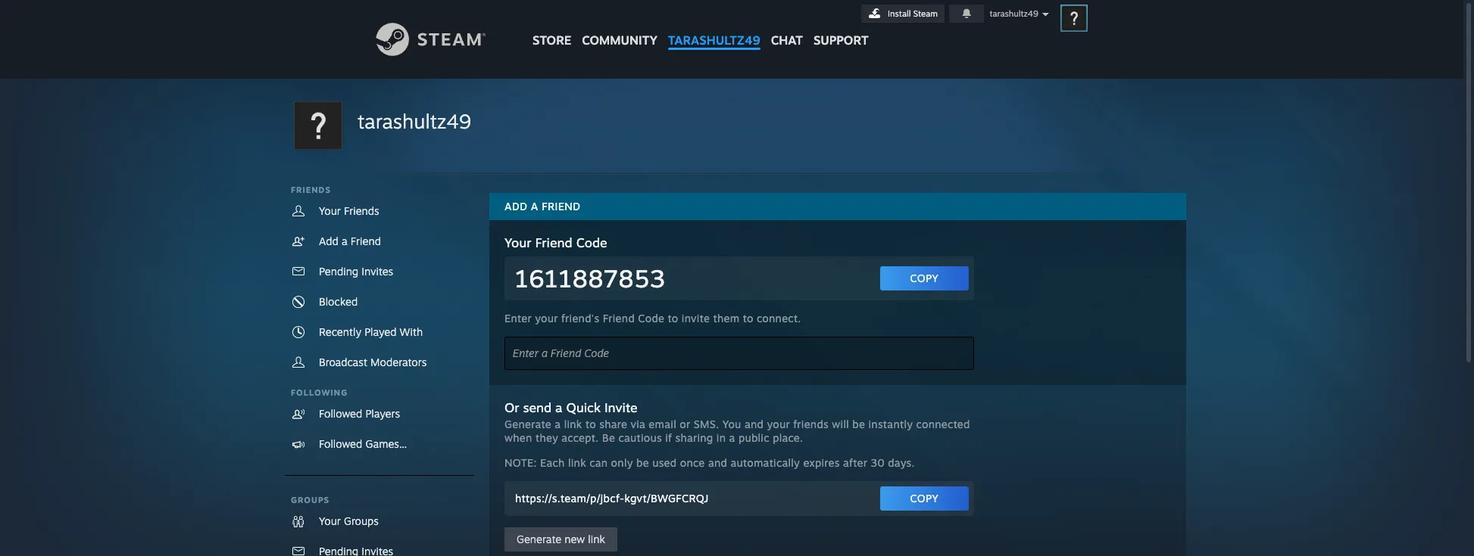 Task type: locate. For each thing, give the bounding box(es) containing it.
support
[[814, 33, 869, 48]]

1 followed from the top
[[319, 408, 362, 421]]

2 copy button from the top
[[880, 487, 969, 511]]

0 vertical spatial tarashultz49
[[990, 8, 1039, 19]]

generate left new at bottom left
[[517, 533, 562, 546]]

https://s.team/p/jbcf-
[[515, 493, 625, 505]]

friend's
[[561, 312, 600, 325]]

1 horizontal spatial to
[[668, 312, 679, 325]]

friends up add a friend
[[344, 205, 379, 217]]

0 vertical spatial link
[[564, 418, 582, 431]]

1 horizontal spatial your
[[767, 418, 790, 431]]

2 horizontal spatial tarashultz49
[[990, 8, 1039, 19]]

used
[[653, 457, 677, 470]]

link for new
[[588, 533, 605, 546]]

generate new link button
[[505, 528, 617, 552]]

followed players
[[319, 408, 400, 421]]

tarashultz49 inside the tarashultz49 link
[[668, 33, 761, 48]]

followed games...
[[319, 438, 407, 451]]

your up place.
[[767, 418, 790, 431]]

1 horizontal spatial code
[[638, 312, 665, 325]]

2 vertical spatial your
[[319, 515, 341, 528]]

0 horizontal spatial add
[[319, 235, 339, 248]]

1 vertical spatial tarashultz49 link
[[358, 108, 471, 136]]

and down in
[[708, 457, 728, 470]]

friend up pending invites
[[351, 235, 381, 248]]

link up accept.
[[564, 418, 582, 431]]

0 vertical spatial friends
[[291, 185, 331, 195]]

generate up the when
[[505, 418, 552, 431]]

1 vertical spatial add
[[319, 235, 339, 248]]

friends up your friends
[[291, 185, 331, 195]]

players
[[366, 408, 400, 421]]

30
[[871, 457, 885, 470]]

be right will
[[853, 418, 865, 431]]

invite
[[605, 400, 638, 416]]

1 copy button from the top
[[880, 267, 969, 291]]

0 vertical spatial and
[[745, 418, 764, 431]]

0 vertical spatial be
[[853, 418, 865, 431]]

enter
[[505, 312, 532, 325]]

can
[[590, 457, 608, 470]]

2 horizontal spatial friend
[[603, 312, 635, 325]]

games...
[[366, 438, 407, 451]]

played
[[365, 326, 397, 339]]

cautious
[[619, 432, 662, 445]]

a up they
[[555, 418, 561, 431]]

0 horizontal spatial tarashultz49 link
[[358, 108, 471, 136]]

1 horizontal spatial add
[[505, 200, 528, 213]]

only
[[611, 457, 633, 470]]

to inside or send a quick invite generate a link to share via email or sms. you and your friends will be instantly connected when they accept. be cautious if sharing in a public place.
[[586, 418, 596, 431]]

code up 1611887853
[[576, 235, 607, 251]]

be
[[853, 418, 865, 431], [636, 457, 649, 470]]

link right new at bottom left
[[588, 533, 605, 546]]

to
[[668, 312, 679, 325], [743, 312, 754, 325], [586, 418, 596, 431]]

link
[[564, 418, 582, 431], [568, 457, 586, 470], [588, 533, 605, 546]]

followed inside 'followed games...' link
[[319, 438, 362, 451]]

a right in
[[729, 432, 735, 445]]

add a friend
[[319, 235, 381, 248]]

install
[[888, 8, 911, 19]]

tarashultz49 link
[[663, 0, 766, 55], [358, 108, 471, 136]]

1 horizontal spatial groups
[[344, 515, 379, 528]]

followed
[[319, 408, 362, 421], [319, 438, 362, 451]]

email
[[649, 418, 677, 431]]

0 horizontal spatial groups
[[291, 496, 330, 506]]

or
[[505, 400, 519, 416]]

quick
[[566, 400, 601, 416]]

accept.
[[562, 432, 599, 445]]

generate new link
[[517, 533, 605, 546]]

friend right friend's
[[603, 312, 635, 325]]

0 vertical spatial your
[[535, 312, 558, 325]]

0 horizontal spatial tarashultz49
[[358, 109, 471, 133]]

1 vertical spatial your
[[767, 418, 790, 431]]

enter your friend's friend code to invite them to connect.
[[505, 312, 801, 325]]

1 horizontal spatial be
[[853, 418, 865, 431]]

note: each link can only be used once and automatically expires after 30 days.
[[505, 457, 915, 470]]

pending invites link
[[285, 257, 474, 287]]

0 vertical spatial tarashultz49 link
[[663, 0, 766, 55]]

if
[[665, 432, 672, 445]]

be right only
[[636, 457, 649, 470]]

tarashultz49
[[990, 8, 1039, 19], [668, 33, 761, 48], [358, 109, 471, 133]]

to for invite
[[586, 418, 596, 431]]

automatically
[[731, 457, 800, 470]]

store
[[533, 33, 571, 48]]

0 horizontal spatial friend
[[351, 235, 381, 248]]

a
[[531, 200, 539, 213], [342, 235, 348, 248], [555, 400, 563, 416], [555, 418, 561, 431], [729, 432, 735, 445]]

0 vertical spatial code
[[576, 235, 607, 251]]

friend down friend
[[535, 235, 573, 251]]

1 vertical spatial be
[[636, 457, 649, 470]]

add
[[505, 200, 528, 213], [319, 235, 339, 248]]

1 vertical spatial your
[[505, 235, 532, 251]]

once
[[680, 457, 705, 470]]

to up accept.
[[586, 418, 596, 431]]

add left friend
[[505, 200, 528, 213]]

0 vertical spatial followed
[[319, 408, 362, 421]]

your groups
[[319, 515, 379, 528]]

1 vertical spatial followed
[[319, 438, 362, 451]]

install steam
[[888, 8, 938, 19]]

to left invite
[[668, 312, 679, 325]]

recently played with
[[319, 326, 423, 339]]

followed down following
[[319, 408, 362, 421]]

and up public
[[745, 418, 764, 431]]

1 vertical spatial link
[[568, 457, 586, 470]]

copy button
[[880, 267, 969, 291], [880, 487, 969, 511]]

0 vertical spatial add
[[505, 200, 528, 213]]

0 horizontal spatial to
[[586, 418, 596, 431]]

0 vertical spatial copy
[[910, 272, 939, 285]]

link left can
[[568, 457, 586, 470]]

1 horizontal spatial friends
[[344, 205, 379, 217]]

https://s.team/p/jbcf-kgvt/bwgfcrqj
[[515, 493, 709, 505]]

2 vertical spatial tarashultz49
[[358, 109, 471, 133]]

link inside or send a quick invite generate a link to share via email or sms. you and your friends will be instantly connected when they accept. be cautious if sharing in a public place.
[[564, 418, 582, 431]]

and
[[745, 418, 764, 431], [708, 457, 728, 470]]

followed inside 'followed players' link
[[319, 408, 362, 421]]

tarashultz49 for the right the tarashultz49 link
[[668, 33, 761, 48]]

0 vertical spatial copy button
[[880, 267, 969, 291]]

2 vertical spatial link
[[588, 533, 605, 546]]

generate inside or send a quick invite generate a link to share via email or sms. you and your friends will be instantly connected when they accept. be cautious if sharing in a public place.
[[505, 418, 552, 431]]

to right them
[[743, 312, 754, 325]]

1 vertical spatial copy button
[[880, 487, 969, 511]]

1 copy from the top
[[910, 272, 939, 285]]

link inside button
[[588, 533, 605, 546]]

friends
[[291, 185, 331, 195], [344, 205, 379, 217]]

send
[[523, 400, 552, 416]]

add a friend
[[505, 200, 581, 213]]

copy for https://s.team/p/jbcf-kgvt/bwgfcrqj
[[910, 493, 939, 505]]

1 horizontal spatial and
[[745, 418, 764, 431]]

they
[[536, 432, 558, 445]]

your for your friends
[[319, 205, 341, 217]]

2 followed from the top
[[319, 438, 362, 451]]

generate
[[505, 418, 552, 431], [517, 533, 562, 546]]

code left invite
[[638, 312, 665, 325]]

add up pending
[[319, 235, 339, 248]]

your right enter
[[535, 312, 558, 325]]

sharing
[[675, 432, 713, 445]]

0 horizontal spatial and
[[708, 457, 728, 470]]

1 vertical spatial generate
[[517, 533, 562, 546]]

2 horizontal spatial to
[[743, 312, 754, 325]]

your groups link
[[285, 507, 474, 537]]

expires
[[803, 457, 840, 470]]

0 horizontal spatial friends
[[291, 185, 331, 195]]

1 horizontal spatial tarashultz49
[[668, 33, 761, 48]]

a right send on the left of page
[[555, 400, 563, 416]]

groups
[[291, 496, 330, 506], [344, 515, 379, 528]]

invite
[[682, 312, 710, 325]]

your friends link
[[285, 196, 474, 227]]

0 vertical spatial generate
[[505, 418, 552, 431]]

0 horizontal spatial code
[[576, 235, 607, 251]]

2 copy from the top
[[910, 493, 939, 505]]

followed down followed players
[[319, 438, 362, 451]]

your for your friend code
[[505, 235, 532, 251]]

0 vertical spatial your
[[319, 205, 341, 217]]

1 vertical spatial tarashultz49
[[668, 33, 761, 48]]

chat
[[771, 33, 803, 48]]

1 vertical spatial copy
[[910, 493, 939, 505]]

your
[[319, 205, 341, 217], [505, 235, 532, 251], [319, 515, 341, 528]]



Task type: describe. For each thing, give the bounding box(es) containing it.
recently
[[319, 326, 361, 339]]

invites
[[362, 265, 393, 278]]

place.
[[773, 432, 803, 445]]

add for add a friend
[[319, 235, 339, 248]]

share
[[599, 418, 627, 431]]

1 vertical spatial and
[[708, 457, 728, 470]]

chat link
[[766, 0, 808, 52]]

be inside or send a quick invite generate a link to share via email or sms. you and your friends will be instantly connected when they accept. be cautious if sharing in a public place.
[[853, 418, 865, 431]]

broadcast moderators link
[[285, 348, 474, 378]]

be
[[602, 432, 615, 445]]

community
[[582, 33, 658, 48]]

and inside or send a quick invite generate a link to share via email or sms. you and your friends will be instantly connected when they accept. be cautious if sharing in a public place.
[[745, 418, 764, 431]]

support link
[[808, 0, 874, 52]]

install steam link
[[862, 5, 945, 23]]

Enter a Friend Code text field
[[505, 337, 974, 371]]

instantly
[[869, 418, 913, 431]]

kgvt/bwgfcrqj
[[625, 493, 709, 505]]

sms.
[[694, 418, 719, 431]]

recently played with link
[[285, 317, 474, 348]]

connected
[[916, 418, 970, 431]]

you
[[723, 418, 741, 431]]

pending
[[319, 265, 359, 278]]

generate inside button
[[517, 533, 562, 546]]

broadcast moderators
[[319, 356, 427, 369]]

steam
[[914, 8, 938, 19]]

with
[[400, 326, 423, 339]]

followed games... link
[[285, 430, 474, 460]]

days.
[[888, 457, 915, 470]]

a left friend
[[531, 200, 539, 213]]

followed players link
[[285, 399, 474, 430]]

a down your friends
[[342, 235, 348, 248]]

link for each
[[568, 457, 586, 470]]

after
[[843, 457, 868, 470]]

0 horizontal spatial your
[[535, 312, 558, 325]]

will
[[832, 418, 849, 431]]

broadcast
[[319, 356, 367, 369]]

or
[[680, 418, 691, 431]]

1 vertical spatial friends
[[344, 205, 379, 217]]

store link
[[527, 0, 577, 55]]

0 horizontal spatial be
[[636, 457, 649, 470]]

copy for 1611887853
[[910, 272, 939, 285]]

via
[[631, 418, 646, 431]]

friend
[[542, 200, 581, 213]]

1 horizontal spatial friend
[[535, 235, 573, 251]]

add for add a friend
[[505, 200, 528, 213]]

0 vertical spatial groups
[[291, 496, 330, 506]]

1611887853
[[515, 264, 666, 294]]

copy button for https://s.team/p/jbcf-kgvt/bwgfcrqj
[[880, 487, 969, 511]]

following
[[291, 388, 348, 399]]

each
[[540, 457, 565, 470]]

pending invites
[[319, 265, 393, 278]]

note:
[[505, 457, 537, 470]]

blocked
[[319, 296, 358, 308]]

friends
[[793, 418, 829, 431]]

your friend code
[[505, 235, 607, 251]]

to for code
[[743, 312, 754, 325]]

1 vertical spatial code
[[638, 312, 665, 325]]

copy button for 1611887853
[[880, 267, 969, 291]]

or send a quick invite generate a link to share via email or sms. you and your friends will be instantly connected when they accept. be cautious if sharing in a public place.
[[505, 400, 970, 445]]

1 horizontal spatial tarashultz49 link
[[663, 0, 766, 55]]

your inside or send a quick invite generate a link to share via email or sms. you and your friends will be instantly connected when they accept. be cautious if sharing in a public place.
[[767, 418, 790, 431]]

public
[[739, 432, 770, 445]]

your friends
[[319, 205, 379, 217]]

when
[[505, 432, 532, 445]]

blocked link
[[285, 287, 474, 317]]

community link
[[577, 0, 663, 55]]

1 vertical spatial groups
[[344, 515, 379, 528]]

them
[[713, 312, 740, 325]]

moderators
[[371, 356, 427, 369]]

tarashultz49 for left the tarashultz49 link
[[358, 109, 471, 133]]

followed for followed players
[[319, 408, 362, 421]]

in
[[717, 432, 726, 445]]

your for your groups
[[319, 515, 341, 528]]

add a friend link
[[285, 227, 474, 257]]

new
[[565, 533, 585, 546]]

followed for followed games...
[[319, 438, 362, 451]]

connect.
[[757, 312, 801, 325]]



Task type: vqa. For each thing, say whether or not it's contained in the screenshot.
SET
no



